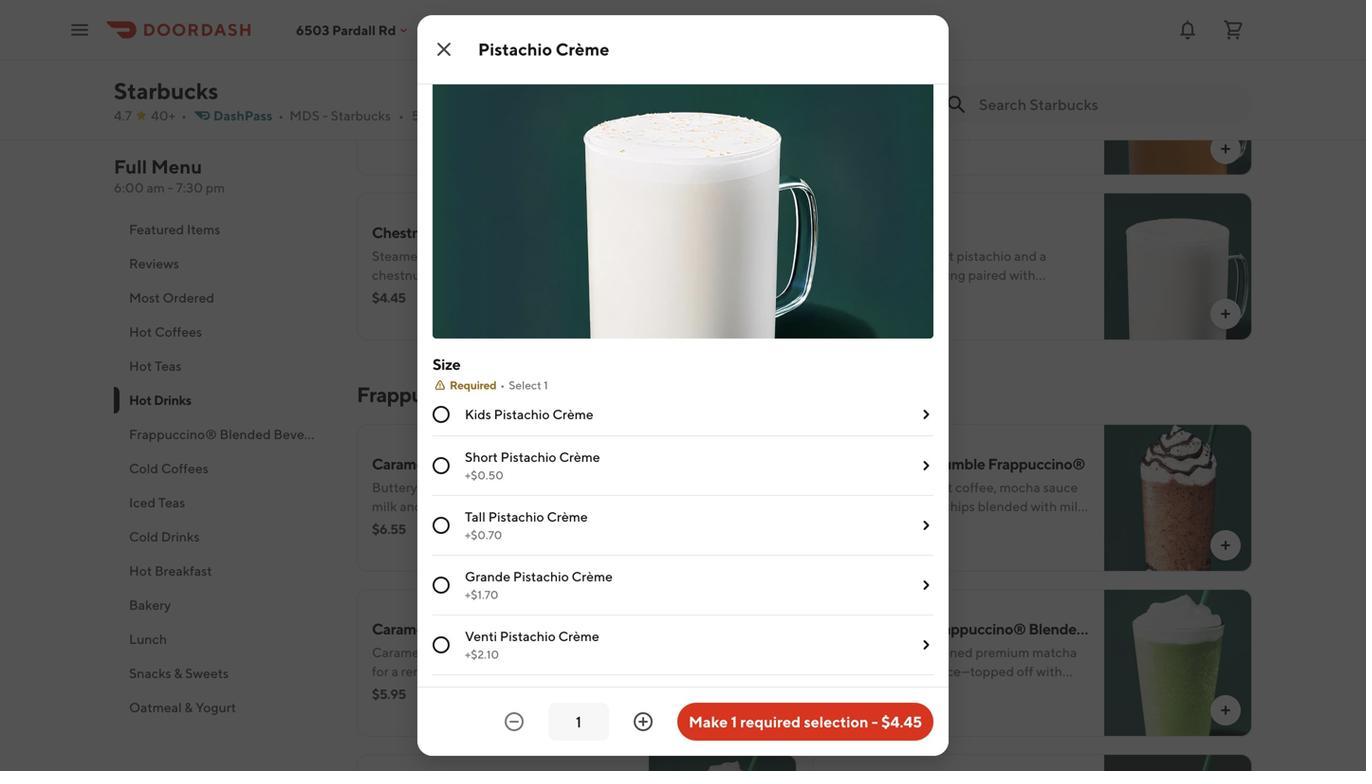 Task type: describe. For each thing, give the bounding box(es) containing it.
1 horizontal spatial beverage
[[695, 455, 758, 473]]

cozy inside cozy flavors of sweet pistachio and a brown-buttery topping paired with steamed milk, specially crafted to keep you comforted in the new year.
[[433, 12, 464, 28]]

caramel for caramel ribbon crunch frappuccino® blended beverage
[[372, 455, 428, 473]]

comforted inside pistachio crème cozy flavors of sweet pistachio and a brown-buttery topping paired with steamed milk, specially crafted to keep you comforted in the new year.
[[827, 305, 891, 321]]

a inside cozy flavors of sweet pistachio and a brown-buttery topping paired with steamed milk, specially crafted to keep you comforted in the new year.
[[645, 12, 652, 28]]

short
[[465, 449, 498, 465]]

tea,
[[865, 664, 887, 679]]

of inside pistachio crème cozy flavors of sweet pistachio and a brown-buttery topping paired with steamed milk, specially crafted to keep you comforted in the new year.
[[903, 248, 916, 264]]

crème for tall
[[547, 509, 588, 525]]

venti pistachio crème +$2.10
[[465, 629, 599, 661]]

with inside pistachio crème cozy flavors of sweet pistachio and a brown-buttery topping paired with steamed milk, specially crafted to keep you comforted in the new year.
[[1009, 267, 1036, 283]]

grande pistachio crème +$1.70
[[465, 569, 613, 602]]

milk, inside pistachio crème cozy flavors of sweet pistachio and a brown-buttery topping paired with steamed milk, specially crafted to keep you comforted in the new year.
[[882, 286, 910, 302]]

paired inside pistachio crème cozy flavors of sweet pistachio and a brown-buttery topping paired with steamed milk, specially crafted to keep you comforted in the new year.
[[968, 267, 1007, 283]]

0 horizontal spatial sweetened
[[827, 683, 894, 698]]

reviews button
[[114, 247, 334, 281]]

crème for kids
[[553, 407, 594, 422]]

cinnamon
[[827, 102, 887, 118]]

• up $2.95
[[398, 108, 404, 123]]

hot breakfast
[[129, 563, 212, 579]]

ice—topped
[[943, 664, 1014, 679]]

notification bell image
[[1177, 19, 1199, 41]]

cream inside chestnut praline crème steamed milk and flavors of caramelized chestnuts and spices—topped with whipped cream and spiced praline crumbs— come together for this festive moment.
[[427, 286, 465, 302]]

add item to cart image for mocha cookie crumble frappuccino®
[[1218, 538, 1233, 553]]

comforted inside cozy flavors of sweet pistachio and a brown-buttery topping paired with steamed milk, specially crafted to keep you comforted in the new year.
[[637, 31, 700, 46]]

add item to cart image for caramel apple spice
[[763, 141, 778, 157]]

your
[[436, 140, 463, 156]]

frappuccino® up '+$2.10'
[[431, 620, 528, 638]]

premium
[[976, 645, 1030, 660]]

0 horizontal spatial beverage
[[590, 620, 654, 638]]

that
[[513, 121, 538, 137]]

pm
[[206, 180, 225, 195]]

1 inside button
[[731, 713, 737, 731]]

steamed apple juice image
[[649, 28, 797, 176]]

apple up feel
[[510, 83, 544, 99]]

$5.95 for caramel frappuccino® blended beverage
[[372, 686, 406, 702]]

this
[[827, 645, 852, 660]]

500
[[412, 108, 439, 123]]

featured items button
[[114, 213, 334, 247]]

a inside pistachio crème cozy flavors of sweet pistachio and a brown-buttery topping paired with steamed milk, specially crafted to keep you comforted in the new year.
[[1040, 248, 1047, 264]]

bakery
[[129, 597, 171, 613]]

classic
[[410, 121, 449, 137]]

syrup,
[[889, 102, 926, 118]]

add item to cart image for chestnut praline crème
[[763, 306, 778, 322]]

flavors inside chestnut praline crème steamed milk and flavors of caramelized chestnuts and spices—topped with whipped cream and spiced praline crumbs— come together for this festive moment.
[[482, 248, 522, 264]]

• inside size group
[[500, 379, 505, 392]]

day.
[[466, 140, 490, 156]]

mocha
[[827, 455, 873, 473]]

a inside matcha crème frappuccino® blended beverage this blend of sweetened premium matcha green tea, milk and ice—topped off with sweetened whipped cream—inspires a delicious boost and good green vibes.
[[1047, 683, 1054, 698]]

crème for grande
[[572, 569, 613, 584]]

buttery inside cozy flavors of sweet pistachio and a brown-buttery topping paired with steamed milk, specially crafted to keep you comforted in the new year.
[[699, 12, 743, 28]]

keep inside cozy flavors of sweet pistachio and a brown-buttery topping paired with steamed milk, specially crafted to keep you comforted in the new year.
[[580, 31, 610, 46]]

0 vertical spatial green
[[827, 664, 862, 679]]

• right 40+
[[181, 108, 187, 123]]

- for make
[[872, 713, 878, 731]]

hot breakfast button
[[114, 554, 334, 588]]

yogurt
[[196, 700, 236, 715]]

chestnuts
[[372, 267, 431, 283]]

+$2.10
[[465, 648, 499, 661]]

soothe
[[564, 121, 606, 137]]

and inside cozy flavors of sweet pistachio and a brown-buttery topping paired with steamed milk, specially crafted to keep you comforted in the new year.
[[620, 12, 642, 28]]

you inside cozy flavors of sweet pistachio and a brown-buttery topping paired with steamed milk, specially crafted to keep you comforted in the new year.
[[612, 31, 634, 46]]

apple up the will
[[538, 102, 572, 118]]

short pistachio crème +$0.50
[[465, 449, 600, 482]]

spice
[[930, 58, 967, 76]]

tall
[[465, 509, 486, 525]]

of inside cozy flavors of sweet pistachio and a brown-buttery topping paired with steamed milk, specially crafted to keep you comforted in the new year.
[[509, 12, 521, 28]]

chestnut
[[372, 223, 435, 241]]

hot teas button
[[114, 349, 334, 383]]

matcha crème frappuccino® blended beverage this blend of sweetened premium matcha green tea, milk and ice—topped off with sweetened whipped cream—inspires a delicious boost and good green vibes.
[[827, 620, 1152, 717]]

40+ •
[[151, 108, 187, 123]]

coffees for cold coffees
[[161, 461, 209, 476]]

steamed for chestnut praline crème
[[372, 248, 426, 264]]

pistachio for venti pistachio crème +$2.10
[[500, 629, 556, 644]]

brown- inside cozy flavors of sweet pistachio and a brown-buttery topping paired with steamed milk, specially crafted to keep you comforted in the new year.
[[655, 12, 699, 28]]

pistachio crème image
[[1104, 193, 1252, 341]]

crumbs—
[[579, 286, 633, 302]]

kids
[[465, 407, 491, 422]]

specially inside cozy flavors of sweet pistachio and a brown-buttery topping paired with steamed milk, specially crafted to keep you comforted in the new year.
[[464, 31, 516, 46]]

beverage inside matcha crème frappuccino® blended beverage this blend of sweetened premium matcha green tea, milk and ice—topped off with sweetened whipped cream—inspires a delicious boost and good green vibes.
[[1088, 620, 1152, 638]]

matcha
[[827, 620, 878, 638]]

cold coffees button
[[114, 452, 334, 486]]

1 horizontal spatial -
[[322, 108, 328, 123]]

& for oatmeal
[[184, 700, 193, 715]]

fruit
[[452, 121, 477, 137]]

oatmeal
[[129, 700, 182, 715]]

whipped inside chestnut praline crème steamed milk and flavors of caramelized chestnuts and spices—topped with whipped cream and spiced praline crumbs— come together for this festive moment.
[[372, 286, 425, 302]]

drinks for hot drinks
[[154, 392, 191, 408]]

add item to cart image for matcha crème frappuccino® blended beverage
[[763, 703, 778, 718]]

specially inside pistachio crème cozy flavors of sweet pistachio and a brown-buttery topping paired with steamed milk, specially crafted to keep you comforted in the new year.
[[913, 286, 965, 302]]

frappuccino® inside matcha crème frappuccino® blended beverage this blend of sweetened premium matcha green tea, milk and ice—topped off with sweetened whipped cream—inspires a delicious boost and good green vibes.
[[929, 620, 1026, 638]]

embolden
[[372, 140, 433, 156]]

and inside pistachio crème cozy flavors of sweet pistachio and a brown-buttery topping paired with steamed milk, specially crafted to keep you comforted in the new year.
[[1014, 248, 1037, 264]]

6503 pardall rd
[[296, 22, 396, 38]]

caramel apple spice steamed apple juice complemented with cinnamon syrup, whipped cream and a caramel sauce drizzle.
[[827, 58, 1073, 137]]

pistachio for grande pistachio crème +$1.70
[[513, 569, 569, 584]]

0 vertical spatial beverages
[[576, 382, 673, 407]]

$4.75
[[827, 125, 860, 140]]

6:00
[[114, 180, 144, 195]]

this inside chestnut praline crème steamed milk and flavors of caramelized chestnuts and spices—topped with whipped cream and spiced praline crumbs— come together for this festive moment.
[[483, 305, 505, 321]]

whipped inside caramel apple spice steamed apple juice complemented with cinnamon syrup, whipped cream and a caramel sauce drizzle.
[[928, 102, 981, 118]]

whipped inside matcha crème frappuccino® blended beverage this blend of sweetened premium matcha green tea, milk and ice—topped off with sweetened whipped cream—inspires a delicious boost and good green vibes.
[[896, 683, 949, 698]]

matcha crème frappuccino® blended beverage image
[[1104, 589, 1252, 737]]

chestnut praline crème image
[[649, 193, 797, 341]]

items
[[187, 222, 220, 237]]

to inside pistachio crème cozy flavors of sweet pistachio and a brown-buttery topping paired with steamed milk, specially crafted to keep you comforted in the new year.
[[1014, 286, 1026, 302]]

sweet inside cozy flavors of sweet pistachio and a brown-buttery topping paired with steamed milk, specially crafted to keep you comforted in the new year.
[[524, 12, 559, 28]]

crème inside pistachio crème cozy flavors of sweet pistachio and a brown-buttery topping paired with steamed milk, specially crafted to keep you comforted in the new year.
[[892, 223, 938, 241]]

caramel frappuccino® blended beverage
[[372, 620, 654, 638]]

keep inside pistachio crème cozy flavors of sweet pistachio and a brown-buttery topping paired with steamed milk, specially crafted to keep you comforted in the new year.
[[1029, 286, 1059, 302]]

$5.95 for matcha crème frappuccino® blended beverage
[[827, 686, 861, 702]]

steamed for caramel apple spice
[[827, 83, 881, 99]]

pistachio crème cozy flavors of sweet pistachio and a brown-buttery topping paired with steamed milk, specially crafted to keep you comforted in the new year.
[[827, 223, 1084, 321]]

breakfast
[[155, 563, 212, 579]]

6503 pardall rd button
[[296, 22, 411, 38]]

new inside pistachio crème cozy flavors of sweet pistachio and a brown-buttery topping paired with steamed milk, specially crafted to keep you comforted in the new year.
[[930, 305, 955, 321]]

1 horizontal spatial green
[[980, 702, 1015, 717]]

for
[[463, 305, 480, 321]]

$6.55
[[372, 521, 406, 537]]

sweet inside pistachio crème cozy flavors of sweet pistachio and a brown-buttery topping paired with steamed milk, specially crafted to keep you comforted in the new year.
[[918, 248, 954, 264]]

apple inside caramel apple spice steamed apple juice complemented with cinnamon syrup, whipped cream and a caramel sauce drizzle.
[[884, 83, 918, 99]]

feel
[[486, 102, 512, 118]]

close pistachio crème image
[[433, 38, 455, 61]]

6503
[[296, 22, 329, 38]]

0 vertical spatial sweetened
[[907, 645, 973, 660]]

with inside chestnut praline crème steamed milk and flavors of caramelized chestnuts and spices—topped with whipped cream and spiced praline crumbs— come together for this festive moment.
[[552, 267, 579, 283]]

0 vertical spatial starbucks
[[114, 77, 218, 104]]

100%
[[473, 83, 507, 99]]

1 horizontal spatial starbucks
[[331, 108, 391, 123]]

1 horizontal spatial frappuccino® blended beverages
[[357, 382, 673, 407]]

the inside cozy flavors of sweet pistachio and a brown-buttery topping paired with steamed milk, specially crafted to keep you comforted in the new year.
[[717, 31, 737, 46]]

juice
[[478, 58, 513, 76]]

venti
[[465, 629, 497, 644]]

topping inside cozy flavors of sweet pistachio and a brown-buttery topping paired with steamed milk, specially crafted to keep you comforted in the new year.
[[746, 12, 793, 28]]

the inside pistachio crème cozy flavors of sweet pistachio and a brown-buttery topping paired with steamed milk, specially crafted to keep you comforted in the new year.
[[907, 305, 927, 321]]

most ordered
[[129, 290, 214, 306]]

+$0.50
[[465, 469, 504, 482]]

new inside cozy flavors of sweet pistachio and a brown-buttery topping paired with steamed milk, specially crafted to keep you comforted in the new year.
[[740, 31, 765, 46]]

dashpass
[[213, 108, 273, 123]]

juice inside caramel apple spice steamed apple juice complemented with cinnamon syrup, whipped cream and a caramel sauce drizzle.
[[920, 83, 949, 99]]

with inside matcha crème frappuccino® blended beverage this blend of sweetened premium matcha green tea, milk and ice—topped off with sweetened whipped cream—inspires a delicious boost and good green vibes.
[[1036, 664, 1063, 679]]

and inside caramel apple spice steamed apple juice complemented with cinnamon syrup, whipped cream and a caramel sauce drizzle.
[[1024, 102, 1046, 118]]

cozy inside pistachio crème cozy flavors of sweet pistachio and a brown-buttery topping paired with steamed milk, specially crafted to keep you comforted in the new year.
[[827, 248, 858, 264]]

festive
[[507, 305, 548, 321]]

hot teas
[[129, 358, 182, 374]]

$4.45 for pistachio crème
[[827, 290, 861, 306]]

you inside pistachio crème cozy flavors of sweet pistachio and a brown-buttery topping paired with steamed milk, specially crafted to keep you comforted in the new year.
[[1061, 286, 1084, 302]]

flavors inside pistachio crème cozy flavors of sweet pistachio and a brown-buttery topping paired with steamed milk, specially crafted to keep you comforted in the new year.
[[861, 248, 901, 264]]

selection
[[804, 713, 869, 731]]

sweets
[[185, 666, 229, 681]]

snacks & sweets button
[[114, 657, 334, 691]]

hot drinks
[[129, 392, 191, 408]]

ft
[[442, 108, 451, 123]]

beverages inside button
[[274, 426, 337, 442]]

pistachio crème
[[478, 39, 609, 59]]

am
[[147, 180, 165, 195]]

featured items
[[129, 222, 220, 237]]

lunch button
[[114, 622, 334, 657]]

milk inside matcha crème frappuccino® blended beverage this blend of sweetened premium matcha green tea, milk and ice—topped off with sweetened whipped cream—inspires a delicious boost and good green vibes.
[[890, 664, 915, 679]]

mocha cookie crumble frappuccino® image
[[1104, 424, 1252, 572]]

$2.95
[[372, 125, 405, 140]]

ordered
[[163, 290, 214, 306]]

featured
[[129, 222, 184, 237]]

teas for hot teas
[[155, 358, 182, 374]]

steamed apple juice freshly steamed 100% apple juice (not from concentrate). feel the apple goodness in this classic fruit drink that will soothe and embolden your day.
[[372, 58, 632, 156]]

mocha cookie crumble frappuccino®
[[827, 455, 1085, 473]]

- for full
[[168, 180, 173, 195]]

frappuccino® inside button
[[129, 426, 217, 442]]

crème for short
[[559, 449, 600, 465]]

Current quantity is 1 number field
[[560, 712, 598, 732]]

caramel ribbon crunch frappuccino® blended beverage image
[[649, 424, 797, 572]]



Task type: vqa. For each thing, say whether or not it's contained in the screenshot.


Task type: locate. For each thing, give the bounding box(es) containing it.
1 vertical spatial brown-
[[827, 267, 871, 283]]

frappuccino® blended beverages inside button
[[129, 426, 337, 442]]

0 vertical spatial teas
[[155, 358, 182, 374]]

in inside cozy flavors of sweet pistachio and a brown-buttery topping paired with steamed milk, specially crafted to keep you comforted in the new year.
[[703, 31, 714, 46]]

0 horizontal spatial in
[[372, 121, 383, 137]]

pistachio inside pistachio crème cozy flavors of sweet pistachio and a brown-buttery topping paired with steamed milk, specially crafted to keep you comforted in the new year.
[[957, 248, 1012, 264]]

0 horizontal spatial to
[[564, 31, 577, 46]]

& left yogurt
[[184, 700, 193, 715]]

select
[[509, 379, 542, 392]]

apple left spice at the top right of the page
[[886, 58, 927, 76]]

4 hot from the top
[[129, 563, 152, 579]]

add item to cart image
[[1218, 141, 1233, 157], [763, 306, 778, 322], [1218, 306, 1233, 322], [1218, 538, 1233, 553]]

0 vertical spatial paired
[[796, 12, 834, 28]]

2 $5.95 from the left
[[827, 686, 861, 702]]

hot up hot drinks
[[129, 358, 152, 374]]

juice down spice at the top right of the page
[[920, 83, 949, 99]]

caramel ribbon crunch frappuccino® blended beverage
[[372, 455, 758, 473]]

whipped up boost
[[896, 683, 949, 698]]

0 horizontal spatial sweet
[[524, 12, 559, 28]]

comforted
[[637, 31, 700, 46], [827, 305, 891, 321]]

0 horizontal spatial $4.45
[[372, 290, 406, 306]]

complemented
[[952, 83, 1044, 99]]

7:30
[[176, 180, 203, 195]]

in inside pistachio crème cozy flavors of sweet pistachio and a brown-buttery topping paired with steamed milk, specially crafted to keep you comforted in the new year.
[[893, 305, 904, 321]]

oatmeal & yogurt
[[129, 700, 236, 715]]

steamed up "cinnamon"
[[827, 83, 881, 99]]

sweet
[[524, 12, 559, 28], [918, 248, 954, 264]]

juice left (not on the top left of page
[[547, 83, 575, 99]]

0 vertical spatial to
[[564, 31, 577, 46]]

topping
[[746, 12, 793, 28], [919, 267, 966, 283]]

iced
[[129, 495, 156, 510]]

coffees up iced teas
[[161, 461, 209, 476]]

1 horizontal spatial sweet
[[918, 248, 954, 264]]

0 vertical spatial brown-
[[655, 12, 699, 28]]

1 horizontal spatial this
[[483, 305, 505, 321]]

pistachio inside cozy flavors of sweet pistachio and a brown-buttery topping paired with steamed milk, specially crafted to keep you comforted in the new year.
[[562, 12, 617, 28]]

caramel
[[827, 121, 875, 137]]

0 horizontal spatial year.
[[768, 31, 796, 46]]

2 apple from the left
[[886, 58, 927, 76]]

menu
[[151, 156, 202, 178]]

steamed inside caramel apple spice steamed apple juice complemented with cinnamon syrup, whipped cream and a caramel sauce drizzle.
[[827, 83, 881, 99]]

none radio inside size group
[[433, 457, 450, 474]]

this up embolden
[[386, 121, 408, 137]]

1 vertical spatial -
[[168, 180, 173, 195]]

starbucks up $2.95
[[331, 108, 391, 123]]

crème
[[556, 39, 609, 59], [487, 223, 533, 241], [892, 223, 938, 241], [553, 407, 594, 422], [559, 449, 600, 465], [547, 509, 588, 525], [572, 569, 613, 584], [881, 620, 926, 638], [558, 629, 599, 644]]

0 horizontal spatial &
[[174, 666, 182, 681]]

mds - starbucks • 500 ft
[[289, 108, 451, 123]]

0 vertical spatial cozy
[[433, 12, 464, 28]]

concentrate).
[[403, 102, 484, 118]]

Item Search search field
[[979, 94, 1237, 115]]

0 horizontal spatial paired
[[796, 12, 834, 28]]

1 vertical spatial starbucks
[[331, 108, 391, 123]]

0 vertical spatial this
[[386, 121, 408, 137]]

tall pistachio crème +$0.70
[[465, 509, 588, 542]]

1 horizontal spatial brown-
[[827, 267, 871, 283]]

apple left juice
[[435, 58, 475, 76]]

frappuccino® blended beverages button
[[114, 417, 337, 452]]

pistachio
[[478, 39, 552, 59], [827, 223, 889, 241], [494, 407, 550, 422], [501, 449, 556, 465], [488, 509, 544, 525], [513, 569, 569, 584], [500, 629, 556, 644]]

crème inside matcha crème frappuccino® blended beverage this blend of sweetened premium matcha green tea, milk and ice—topped off with sweetened whipped cream—inspires a delicious boost and good green vibes.
[[881, 620, 926, 638]]

0 horizontal spatial milk,
[[433, 31, 461, 46]]

cream up together
[[427, 286, 465, 302]]

blend
[[855, 645, 889, 660]]

dashpass •
[[213, 108, 284, 123]]

milk inside chestnut praline crème steamed milk and flavors of caramelized chestnuts and spices—topped with whipped cream and spiced praline crumbs— come together for this festive moment.
[[429, 248, 454, 264]]

keep
[[580, 31, 610, 46], [1029, 286, 1059, 302]]

iced teas
[[129, 495, 185, 510]]

apple inside caramel apple spice steamed apple juice complemented with cinnamon syrup, whipped cream and a caramel sauce drizzle.
[[886, 58, 927, 76]]

cream inside caramel apple spice steamed apple juice complemented with cinnamon syrup, whipped cream and a caramel sauce drizzle.
[[984, 102, 1021, 118]]

2 vertical spatial in
[[893, 305, 904, 321]]

grande
[[465, 569, 511, 584]]

cold coffees
[[129, 461, 209, 476]]

1 horizontal spatial new
[[930, 305, 955, 321]]

steamed inside pistachio crème cozy flavors of sweet pistachio and a brown-buttery topping paired with steamed milk, specially crafted to keep you comforted in the new year.
[[827, 286, 879, 302]]

paired
[[796, 12, 834, 28], [968, 267, 1007, 283]]

year. inside cozy flavors of sweet pistachio and a brown-buttery topping paired with steamed milk, specially crafted to keep you comforted in the new year.
[[768, 31, 796, 46]]

0 horizontal spatial cream
[[427, 286, 465, 302]]

0 vertical spatial you
[[612, 31, 634, 46]]

0 horizontal spatial keep
[[580, 31, 610, 46]]

0 horizontal spatial juice
[[547, 83, 575, 99]]

0 horizontal spatial buttery
[[699, 12, 743, 28]]

crème inside chestnut praline crème steamed milk and flavors of caramelized chestnuts and spices—topped with whipped cream and spiced praline crumbs— come together for this festive moment.
[[487, 223, 533, 241]]

crème inside tall pistachio crème +$0.70
[[547, 509, 588, 525]]

pistachio inside tall pistachio crème +$0.70
[[488, 509, 544, 525]]

&
[[174, 666, 182, 681], [184, 700, 193, 715]]

crafted
[[518, 31, 562, 46], [968, 286, 1011, 302]]

1 vertical spatial this
[[483, 305, 505, 321]]

0 horizontal spatial you
[[612, 31, 634, 46]]

good
[[946, 702, 977, 717]]

Kids Pistachio Crème radio
[[433, 406, 450, 423]]

1 horizontal spatial buttery
[[871, 267, 916, 283]]

0 horizontal spatial $5.95
[[372, 686, 406, 702]]

drinks up breakfast
[[161, 529, 200, 545]]

2 cold from the top
[[129, 529, 158, 545]]

1 cold from the top
[[129, 461, 158, 476]]

1 vertical spatial milk,
[[882, 286, 910, 302]]

specially
[[464, 31, 516, 46], [913, 286, 965, 302]]

and inside the steamed apple juice freshly steamed 100% apple juice (not from concentrate). feel the apple goodness in this classic fruit drink that will soothe and embolden your day.
[[608, 121, 631, 137]]

make 1 required selection - $4.45 button
[[677, 703, 934, 741]]

0 vertical spatial caramel
[[827, 58, 884, 76]]

freshly
[[372, 83, 416, 99]]

1 vertical spatial paired
[[968, 267, 1007, 283]]

size group
[[433, 354, 934, 676]]

0 horizontal spatial the
[[515, 102, 535, 118]]

hot for hot drinks
[[129, 392, 151, 408]]

caramel for caramel frappuccino® blended beverage
[[372, 620, 428, 638]]

full menu 6:00 am - 7:30 pm
[[114, 156, 225, 195]]

(not
[[578, 83, 603, 99]]

1 juice from the left
[[547, 83, 575, 99]]

boost
[[884, 702, 918, 717]]

0 vertical spatial frappuccino® blended beverages
[[357, 382, 673, 407]]

4.7
[[114, 108, 132, 123]]

buttery inside pistachio crème cozy flavors of sweet pistachio and a brown-buttery topping paired with steamed milk, specially crafted to keep you comforted in the new year.
[[871, 267, 916, 283]]

starbucks up 40+ •
[[114, 77, 218, 104]]

drinks for cold drinks
[[161, 529, 200, 545]]

• left mds
[[278, 108, 284, 123]]

teas right iced
[[158, 495, 185, 510]]

crème for chestnut
[[487, 223, 533, 241]]

drinks down hot teas
[[154, 392, 191, 408]]

to inside cozy flavors of sweet pistachio and a brown-buttery topping paired with steamed milk, specially crafted to keep you comforted in the new year.
[[564, 31, 577, 46]]

blended inside matcha crème frappuccino® blended beverage this blend of sweetened premium matcha green tea, milk and ice—topped off with sweetened whipped cream—inspires a delicious boost and good green vibes.
[[1029, 620, 1086, 638]]

caramel left ribbon
[[372, 455, 428, 473]]

pistachio inside short pistachio crème +$0.50
[[501, 449, 556, 465]]

pistachio for short pistachio crème +$0.50
[[501, 449, 556, 465]]

beverages up cold coffees button
[[274, 426, 337, 442]]

0 vertical spatial in
[[703, 31, 714, 46]]

frappuccino® down size
[[357, 382, 490, 407]]

1 vertical spatial crafted
[[968, 286, 1011, 302]]

1 inside size group
[[544, 379, 548, 392]]

make
[[689, 713, 728, 731]]

teas
[[155, 358, 182, 374], [158, 495, 185, 510]]

make 1 required selection - $4.45
[[689, 713, 922, 731]]

- left boost
[[872, 713, 878, 731]]

1 vertical spatial comforted
[[827, 305, 891, 321]]

together
[[408, 305, 461, 321]]

crunch
[[483, 455, 533, 473]]

green
[[827, 664, 862, 679], [980, 702, 1015, 717]]

will
[[541, 121, 561, 137]]

2 vertical spatial -
[[872, 713, 878, 731]]

delicious
[[827, 702, 881, 717]]

this inside the steamed apple juice freshly steamed 100% apple juice (not from concentrate). feel the apple goodness in this classic fruit drink that will soothe and embolden your day.
[[386, 121, 408, 137]]

apple
[[510, 83, 544, 99], [884, 83, 918, 99], [538, 102, 572, 118]]

with inside cozy flavors of sweet pistachio and a brown-buttery topping paired with steamed milk, specially crafted to keep you comforted in the new year.
[[837, 12, 863, 28]]

cold down iced
[[129, 529, 158, 545]]

0 vertical spatial whipped
[[928, 102, 981, 118]]

+$1.70
[[465, 588, 498, 602]]

1 horizontal spatial milk
[[890, 664, 915, 679]]

None radio
[[433, 457, 450, 474]]

- right mds
[[322, 108, 328, 123]]

crème inside "grande pistachio crème +$1.70"
[[572, 569, 613, 584]]

hot down most at left
[[129, 324, 152, 340]]

0 vertical spatial &
[[174, 666, 182, 681]]

1 vertical spatial cream
[[427, 286, 465, 302]]

1 vertical spatial &
[[184, 700, 193, 715]]

paired inside cozy flavors of sweet pistachio and a brown-buttery topping paired with steamed milk, specially crafted to keep you comforted in the new year.
[[796, 12, 834, 28]]

milk right tea,
[[890, 664, 915, 679]]

sauce
[[878, 121, 913, 137]]

frappuccino® right crumble
[[988, 455, 1085, 473]]

pistachio crème dialog
[[417, 0, 949, 771]]

beverages up caramel ribbon crunch frappuccino® blended beverage in the bottom of the page
[[576, 382, 673, 407]]

1 horizontal spatial keep
[[1029, 286, 1059, 302]]

a inside caramel apple spice steamed apple juice complemented with cinnamon syrup, whipped cream and a caramel sauce drizzle.
[[1049, 102, 1056, 118]]

teas down the hot coffees on the top left
[[155, 358, 182, 374]]

0 horizontal spatial topping
[[746, 12, 793, 28]]

green down this
[[827, 664, 862, 679]]

2 vertical spatial whipped
[[896, 683, 949, 698]]

0 horizontal spatial comforted
[[637, 31, 700, 46]]

0 horizontal spatial green
[[827, 664, 862, 679]]

1 hot from the top
[[129, 324, 152, 340]]

0 horizontal spatial specially
[[464, 31, 516, 46]]

$4.45 for chestnut praline crème
[[372, 290, 406, 306]]

drinks inside button
[[161, 529, 200, 545]]

increase quantity by 1 image
[[632, 711, 655, 733]]

frappuccino® up premium
[[929, 620, 1026, 638]]

crumble
[[927, 455, 985, 473]]

0 items, open order cart image
[[1222, 19, 1245, 41]]

1 vertical spatial keep
[[1029, 286, 1059, 302]]

0 horizontal spatial -
[[168, 180, 173, 195]]

decrease quantity by 1 image
[[503, 711, 526, 733]]

1 vertical spatial cozy
[[827, 248, 858, 264]]

1 vertical spatial milk
[[890, 664, 915, 679]]

1
[[544, 379, 548, 392], [731, 713, 737, 731]]

green down cream—inspires
[[980, 702, 1015, 717]]

0 vertical spatial drinks
[[154, 392, 191, 408]]

steamed up "freshly"
[[372, 58, 432, 76]]

rd
[[378, 22, 396, 38]]

coffees
[[155, 324, 202, 340], [161, 461, 209, 476]]

hot for hot teas
[[129, 358, 152, 374]]

0 vertical spatial 1
[[544, 379, 548, 392]]

1 vertical spatial steamed
[[827, 83, 881, 99]]

and
[[620, 12, 642, 28], [1024, 102, 1046, 118], [608, 121, 631, 137], [456, 248, 479, 264], [1014, 248, 1037, 264], [434, 267, 457, 283], [467, 286, 490, 302], [918, 664, 941, 679], [921, 702, 944, 717]]

pistachio inside "grande pistachio crème +$1.70"
[[513, 569, 569, 584]]

hot coffees
[[129, 324, 202, 340]]

flavors inside cozy flavors of sweet pistachio and a brown-buttery topping paired with steamed milk, specially crafted to keep you comforted in the new year.
[[466, 12, 506, 28]]

1 horizontal spatial juice
[[920, 83, 949, 99]]

0 horizontal spatial 1
[[544, 379, 548, 392]]

apple inside the steamed apple juice freshly steamed 100% apple juice (not from concentrate). feel the apple goodness in this classic fruit drink that will soothe and embolden your day.
[[435, 58, 475, 76]]

1 vertical spatial caramel
[[372, 455, 428, 473]]

0 vertical spatial buttery
[[699, 12, 743, 28]]

peppermint hot chocolate image
[[649, 0, 797, 10]]

0 horizontal spatial starbucks
[[114, 77, 218, 104]]

steamed up chestnuts
[[372, 248, 426, 264]]

pistachio for tall pistachio crème +$0.70
[[488, 509, 544, 525]]

required
[[450, 379, 496, 392]]

2 vertical spatial the
[[907, 305, 927, 321]]

cream down complemented
[[984, 102, 1021, 118]]

of inside chestnut praline crème steamed milk and flavors of caramelized chestnuts and spices—topped with whipped cream and spiced praline crumbs— come together for this festive moment.
[[524, 248, 537, 264]]

of inside matcha crème frappuccino® blended beverage this blend of sweetened premium matcha green tea, milk and ice—topped off with sweetened whipped cream—inspires a delicious boost and good green vibes.
[[892, 645, 904, 660]]

caramel frappuccino® blended beverage image
[[649, 589, 797, 737]]

caramel for caramel apple spice steamed apple juice complemented with cinnamon syrup, whipped cream and a caramel sauce drizzle.
[[827, 58, 884, 76]]

1 vertical spatial 1
[[731, 713, 737, 731]]

1 vertical spatial year.
[[958, 305, 986, 321]]

cold for cold drinks
[[129, 529, 158, 545]]

coffees down most ordered on the left top of page
[[155, 324, 202, 340]]

topping inside pistachio crème cozy flavors of sweet pistachio and a brown-buttery topping paired with steamed milk, specially crafted to keep you comforted in the new year.
[[919, 267, 966, 283]]

coffee frappuccino® blended beverage image
[[1104, 754, 1252, 771]]

1 $5.95 from the left
[[372, 686, 406, 702]]

add item to cart image for pistachio crème
[[1218, 306, 1233, 322]]

pistachio inside pistachio crème cozy flavors of sweet pistachio and a brown-buttery topping paired with steamed milk, specially crafted to keep you comforted in the new year.
[[827, 223, 889, 241]]

whipped up drizzle.
[[928, 102, 981, 118]]

+$0.70
[[465, 528, 502, 542]]

size
[[433, 355, 460, 373]]

caramel up "cinnamon"
[[827, 58, 884, 76]]

- inside full menu 6:00 am - 7:30 pm
[[168, 180, 173, 195]]

1 right 'make'
[[731, 713, 737, 731]]

1 horizontal spatial pistachio
[[957, 248, 1012, 264]]

hot up bakery at the left bottom of the page
[[129, 563, 152, 579]]

beverages
[[576, 382, 673, 407], [274, 426, 337, 442]]

frappuccino®
[[357, 382, 490, 407], [129, 426, 217, 442], [535, 455, 632, 473], [988, 455, 1085, 473], [431, 620, 528, 638], [929, 620, 1026, 638]]

1 horizontal spatial specially
[[913, 286, 965, 302]]

off
[[1017, 664, 1034, 679]]

2 horizontal spatial $4.45
[[881, 713, 922, 731]]

sweetened up delicious
[[827, 683, 894, 698]]

steamed inside cozy flavors of sweet pistachio and a brown-buttery topping paired with steamed milk, specially crafted to keep you comforted in the new year.
[[866, 12, 918, 28]]

drizzle.
[[915, 121, 958, 137]]

to
[[564, 31, 577, 46], [1014, 286, 1026, 302]]

1 horizontal spatial year.
[[958, 305, 986, 321]]

crafted inside pistachio crème cozy flavors of sweet pistachio and a brown-buttery topping paired with steamed milk, specially crafted to keep you comforted in the new year.
[[968, 286, 1011, 302]]

in inside the steamed apple juice freshly steamed 100% apple juice (not from concentrate). feel the apple goodness in this classic fruit drink that will soothe and embolden your day.
[[372, 121, 383, 137]]

1 vertical spatial sweetened
[[827, 683, 894, 698]]

teas for iced teas
[[158, 495, 185, 510]]

0 horizontal spatial frappuccino® blended beverages
[[129, 426, 337, 442]]

crafted inside cozy flavors of sweet pistachio and a brown-buttery topping paired with steamed milk, specially crafted to keep you comforted in the new year.
[[518, 31, 562, 46]]

0 horizontal spatial pistachio
[[562, 12, 617, 28]]

apple for steamed
[[435, 58, 475, 76]]

crème for venti
[[558, 629, 599, 644]]

2 horizontal spatial beverage
[[1088, 620, 1152, 638]]

& right snacks
[[174, 666, 182, 681]]

crème inside short pistachio crème +$0.50
[[559, 449, 600, 465]]

oatmeal & yogurt button
[[114, 691, 334, 725]]

1 horizontal spatial &
[[184, 700, 193, 715]]

frappuccino® down the kids pistachio crème
[[535, 455, 632, 473]]

starbucks
[[114, 77, 218, 104], [331, 108, 391, 123]]

you
[[612, 31, 634, 46], [1061, 286, 1084, 302]]

year. inside pistachio crème cozy flavors of sweet pistachio and a brown-buttery topping paired with steamed milk, specially crafted to keep you comforted in the new year.
[[958, 305, 986, 321]]

hot for hot breakfast
[[129, 563, 152, 579]]

cream
[[984, 102, 1021, 118], [427, 286, 465, 302]]

apple up the syrup, on the right top of the page
[[884, 83, 918, 99]]

•
[[181, 108, 187, 123], [278, 108, 284, 123], [398, 108, 404, 123], [500, 379, 505, 392]]

praline
[[535, 286, 576, 302]]

• left select
[[500, 379, 505, 392]]

milk, inside cozy flavors of sweet pistachio and a brown-buttery topping paired with steamed milk, specially crafted to keep you comforted in the new year.
[[433, 31, 461, 46]]

1 right select
[[544, 379, 548, 392]]

1 vertical spatial new
[[930, 305, 955, 321]]

full
[[114, 156, 147, 178]]

steamed inside the steamed apple juice freshly steamed 100% apple juice (not from concentrate). feel the apple goodness in this classic fruit drink that will soothe and embolden your day.
[[419, 83, 471, 99]]

2 juice from the left
[[920, 83, 949, 99]]

required
[[740, 713, 801, 731]]

1 vertical spatial steamed
[[419, 83, 471, 99]]

milk down praline
[[429, 248, 454, 264]]

1 horizontal spatial paired
[[968, 267, 1007, 283]]

1 vertical spatial the
[[515, 102, 535, 118]]

0 vertical spatial the
[[717, 31, 737, 46]]

- right 'am'
[[168, 180, 173, 195]]

caramel inside caramel apple spice steamed apple juice complemented with cinnamon syrup, whipped cream and a caramel sauce drizzle.
[[827, 58, 884, 76]]

2 horizontal spatial in
[[893, 305, 904, 321]]

0 vertical spatial steamed
[[866, 12, 918, 28]]

whipped down chestnuts
[[372, 286, 425, 302]]

3 hot from the top
[[129, 392, 151, 408]]

1 horizontal spatial 1
[[731, 713, 737, 731]]

pistachio inside venti pistachio crème +$2.10
[[500, 629, 556, 644]]

caramel left venti
[[372, 620, 428, 638]]

open menu image
[[68, 19, 91, 41]]

steamed inside chestnut praline crème steamed milk and flavors of caramelized chestnuts and spices—topped with whipped cream and spiced praline crumbs— come together for this festive moment.
[[372, 248, 426, 264]]

in
[[703, 31, 714, 46], [372, 121, 383, 137], [893, 305, 904, 321]]

sweetened up ice—topped
[[907, 645, 973, 660]]

1 horizontal spatial beverages
[[576, 382, 673, 407]]

add item to cart image for caramel apple spice
[[1218, 141, 1233, 157]]

apple for caramel
[[886, 58, 927, 76]]

0 vertical spatial cream
[[984, 102, 1021, 118]]

$4.45 inside button
[[881, 713, 922, 731]]

cold for cold coffees
[[129, 461, 158, 476]]

1 horizontal spatial you
[[1061, 286, 1084, 302]]

0 horizontal spatial new
[[740, 31, 765, 46]]

2 hot from the top
[[129, 358, 152, 374]]

1 apple from the left
[[435, 58, 475, 76]]

milk
[[429, 248, 454, 264], [890, 664, 915, 679]]

1 vertical spatial beverages
[[274, 426, 337, 442]]

& for snacks
[[174, 666, 182, 681]]

cold up iced
[[129, 461, 158, 476]]

moment.
[[550, 305, 604, 321]]

juice inside the steamed apple juice freshly steamed 100% apple juice (not from concentrate). feel the apple goodness in this classic fruit drink that will soothe and embolden your day.
[[547, 83, 575, 99]]

crème inside venti pistachio crème +$2.10
[[558, 629, 599, 644]]

add item to cart image
[[763, 141, 778, 157], [763, 703, 778, 718], [1218, 703, 1233, 718]]

2 horizontal spatial -
[[872, 713, 878, 731]]

hot down hot teas
[[129, 392, 151, 408]]

this right for
[[483, 305, 505, 321]]

0 vertical spatial crafted
[[518, 31, 562, 46]]

hot for hot coffees
[[129, 324, 152, 340]]

0 vertical spatial cold
[[129, 461, 158, 476]]

the inside the steamed apple juice freshly steamed 100% apple juice (not from concentrate). feel the apple goodness in this classic fruit drink that will soothe and embolden your day.
[[515, 102, 535, 118]]

of
[[509, 12, 521, 28], [524, 248, 537, 264], [903, 248, 916, 264], [892, 645, 904, 660]]

- inside button
[[872, 713, 878, 731]]

1 horizontal spatial sweetened
[[907, 645, 973, 660]]

brown- inside pistachio crème cozy flavors of sweet pistachio and a brown-buttery topping paired with steamed milk, specially crafted to keep you comforted in the new year.
[[827, 267, 871, 283]]

1 vertical spatial green
[[980, 702, 1015, 717]]

chestnut praline crème steamed milk and flavors of caramelized chestnuts and spices—topped with whipped cream and spiced praline crumbs— come together for this festive moment.
[[372, 223, 633, 321]]

with inside caramel apple spice steamed apple juice complemented with cinnamon syrup, whipped cream and a caramel sauce drizzle.
[[1046, 83, 1073, 99]]

vanilla bean crème frappuccino® blended crème image
[[649, 754, 797, 771]]

caramel apple spice image
[[1104, 28, 1252, 176]]

frappuccino® up "cold coffees"
[[129, 426, 217, 442]]

cold drinks button
[[114, 520, 334, 554]]

steamed inside the steamed apple juice freshly steamed 100% apple juice (not from concentrate). feel the apple goodness in this classic fruit drink that will soothe and embolden your day.
[[372, 58, 432, 76]]

1 horizontal spatial $4.45
[[827, 290, 861, 306]]

spices—topped
[[459, 267, 550, 283]]

1 horizontal spatial cream
[[984, 102, 1021, 118]]

coffees for hot coffees
[[155, 324, 202, 340]]

blended inside button
[[220, 426, 271, 442]]

pistachio for kids pistachio crème
[[494, 407, 550, 422]]

caramel
[[827, 58, 884, 76], [372, 455, 428, 473], [372, 620, 428, 638]]

coffees inside hot coffees button
[[155, 324, 202, 340]]

40+
[[151, 108, 175, 123]]

None radio
[[433, 517, 450, 534], [433, 577, 450, 594], [433, 637, 450, 654], [433, 517, 450, 534], [433, 577, 450, 594], [433, 637, 450, 654]]

ribbon
[[431, 455, 480, 473]]



